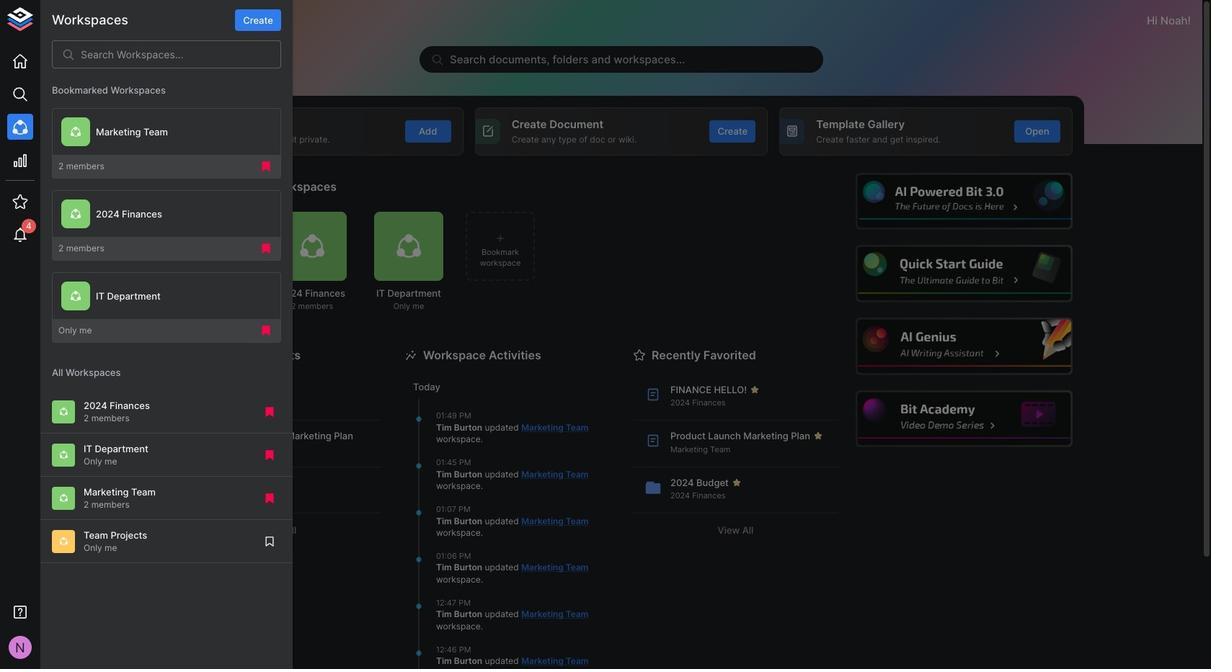 Task type: vqa. For each thing, say whether or not it's contained in the screenshot.
help image
yes



Task type: locate. For each thing, give the bounding box(es) containing it.
help image
[[856, 173, 1073, 230], [856, 245, 1073, 303], [856, 318, 1073, 375], [856, 391, 1073, 448]]

remove bookmark image
[[260, 160, 272, 173], [260, 325, 272, 338], [263, 449, 276, 462], [263, 492, 276, 505]]

3 help image from the top
[[856, 318, 1073, 375]]

Search Workspaces... text field
[[81, 40, 281, 69]]

remove bookmark image
[[260, 242, 272, 255], [263, 406, 276, 419]]

bookmark image
[[263, 535, 276, 548]]



Task type: describe. For each thing, give the bounding box(es) containing it.
0 vertical spatial remove bookmark image
[[260, 242, 272, 255]]

4 help image from the top
[[856, 391, 1073, 448]]

1 vertical spatial remove bookmark image
[[263, 406, 276, 419]]

1 help image from the top
[[856, 173, 1073, 230]]

2 help image from the top
[[856, 245, 1073, 303]]



